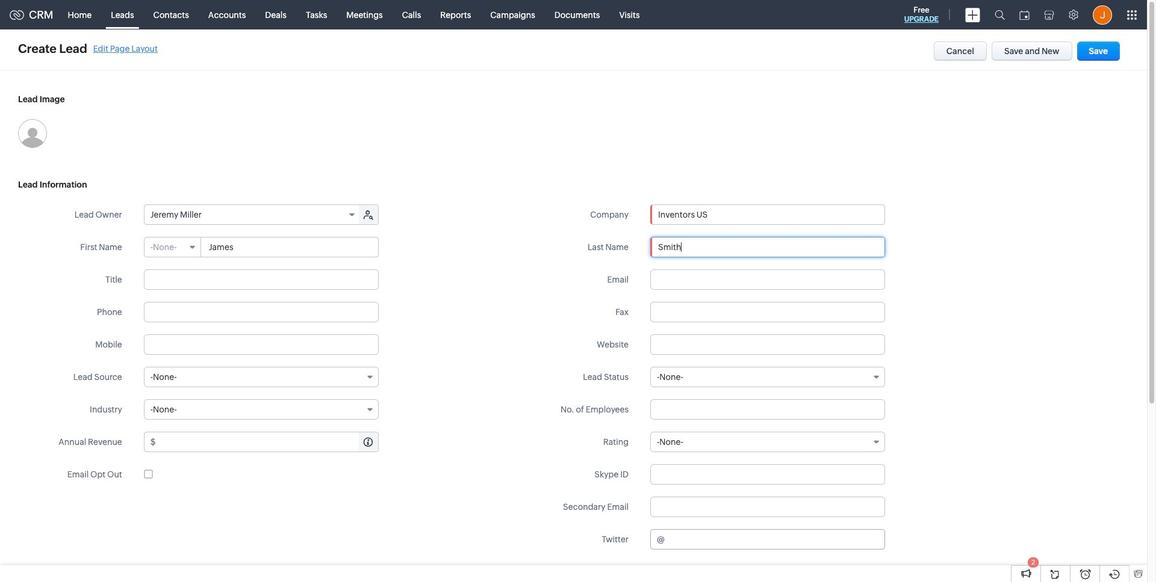 Task type: describe. For each thing, give the bounding box(es) containing it.
create menu element
[[958, 0, 988, 29]]

calendar image
[[1020, 10, 1030, 20]]

search image
[[995, 10, 1005, 20]]

image image
[[18, 119, 47, 148]]

create menu image
[[965, 8, 980, 22]]



Task type: locate. For each thing, give the bounding box(es) containing it.
profile image
[[1093, 5, 1112, 24]]

profile element
[[1086, 0, 1119, 29]]

None text field
[[144, 270, 379, 290], [650, 335, 885, 355], [158, 433, 378, 452], [144, 270, 379, 290], [650, 335, 885, 355], [158, 433, 378, 452]]

logo image
[[10, 10, 24, 20]]

None field
[[144, 205, 360, 225], [651, 205, 885, 225], [144, 238, 201, 257], [144, 367, 379, 388], [650, 367, 885, 388], [144, 400, 379, 420], [650, 432, 885, 453], [144, 205, 360, 225], [651, 205, 885, 225], [144, 238, 201, 257], [144, 367, 379, 388], [650, 367, 885, 388], [144, 400, 379, 420], [650, 432, 885, 453]]

search element
[[988, 0, 1012, 30]]

None text field
[[650, 237, 885, 258], [202, 238, 378, 257], [650, 270, 885, 290], [144, 302, 379, 323], [650, 302, 885, 323], [144, 335, 379, 355], [650, 400, 885, 420], [650, 465, 885, 485], [650, 497, 885, 518], [667, 531, 885, 550], [650, 237, 885, 258], [202, 238, 378, 257], [650, 270, 885, 290], [144, 302, 379, 323], [650, 302, 885, 323], [144, 335, 379, 355], [650, 400, 885, 420], [650, 465, 885, 485], [650, 497, 885, 518], [667, 531, 885, 550]]



Task type: vqa. For each thing, say whether or not it's contained in the screenshot.
3
no



